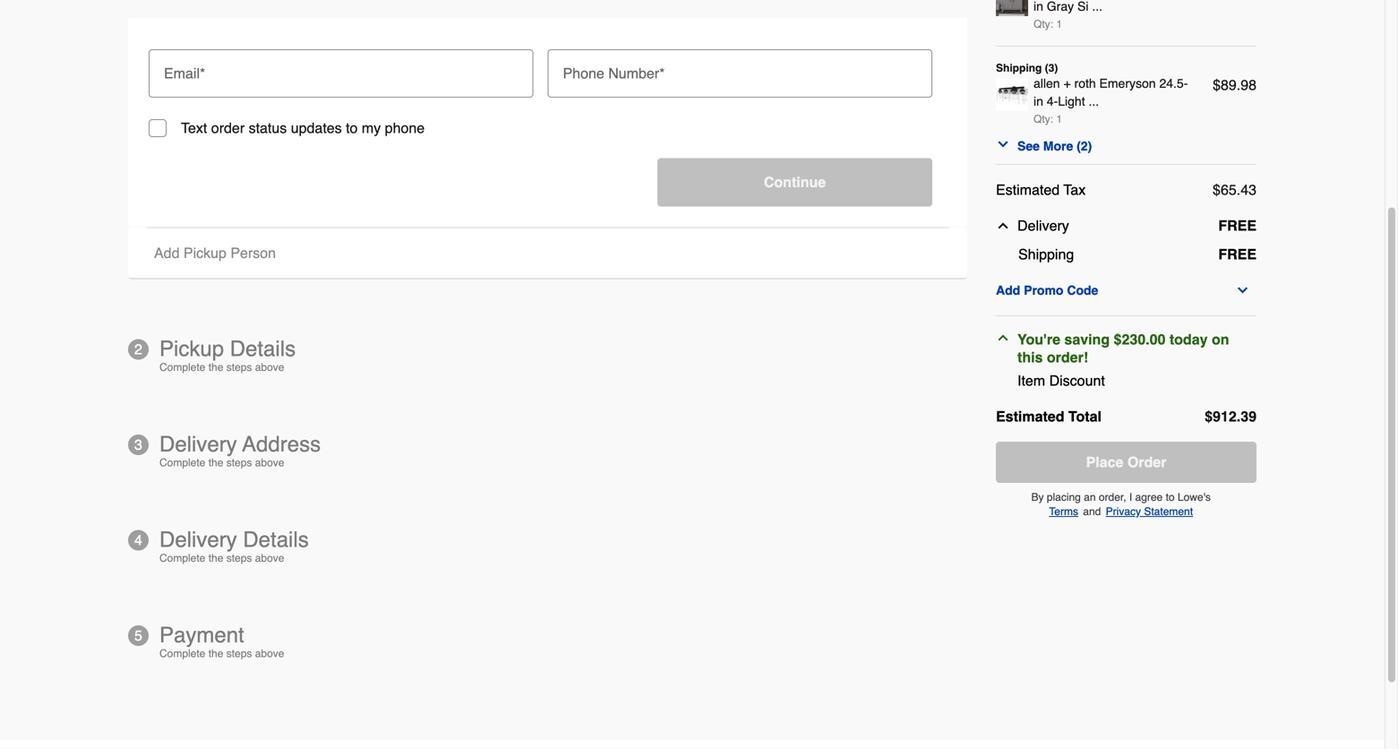 Task type: locate. For each thing, give the bounding box(es) containing it.
item image
[[997, 0, 1029, 16], [997, 79, 1029, 111]]

0 vertical spatial details
[[230, 337, 296, 361]]

2 vertical spatial .
[[1237, 408, 1241, 425]]

qty: 1 for second item icon from the bottom
[[1034, 18, 1063, 30]]

above for pickup details
[[255, 361, 284, 374]]

0 vertical spatial add
[[154, 245, 180, 261]]

delivery down estimated tax
[[1018, 217, 1070, 234]]

roth
[[1075, 76, 1097, 91]]

above for delivery details
[[255, 552, 284, 565]]

saving
[[1065, 331, 1110, 348]]

2 . from the top
[[1237, 181, 1241, 198]]

0 vertical spatial item image
[[997, 0, 1029, 16]]

1 . from the top
[[1237, 77, 1241, 93]]

0 vertical spatial $
[[1213, 77, 1221, 93]]

1 vertical spatial .
[[1237, 181, 1241, 198]]

promo
[[1024, 283, 1064, 298]]

shipping
[[997, 62, 1043, 74], [1019, 246, 1075, 263]]

1 vertical spatial qty: 1
[[1034, 113, 1063, 125]]

qty: for second item icon
[[1034, 113, 1054, 125]]

qty: 1 for second item icon
[[1034, 113, 1063, 125]]

$ left 98
[[1213, 77, 1221, 93]]

1 vertical spatial shipping
[[1019, 246, 1075, 263]]

text order status updates to my phone
[[181, 120, 425, 136]]

the inside pickup details complete the steps above
[[209, 361, 223, 374]]

agree
[[1136, 491, 1163, 504]]

the
[[209, 361, 223, 374], [209, 457, 223, 469], [209, 552, 223, 565], [209, 647, 223, 660]]

you're saving  $230.00  today on this order!
[[1018, 331, 1230, 366]]

qty: up (3) in the right of the page
[[1034, 18, 1054, 30]]

chevron down image
[[997, 137, 1011, 151]]

my
[[362, 120, 381, 136]]

estimated down item
[[997, 408, 1065, 425]]

region
[[128, 18, 968, 227]]

delivery right 4
[[160, 527, 237, 552]]

item
[[1018, 372, 1046, 389]]

complete inside pickup details complete the steps above
[[160, 361, 206, 374]]

complete for delivery address
[[160, 457, 206, 469]]

delivery inside delivery details complete the steps above
[[160, 527, 237, 552]]

1 above from the top
[[255, 361, 284, 374]]

steps inside delivery address complete the steps above
[[226, 457, 252, 469]]

light
[[1059, 94, 1086, 108]]

number*
[[609, 65, 665, 82]]

shipping up allen
[[997, 62, 1043, 74]]

0 vertical spatial shipping
[[997, 62, 1043, 74]]

89
[[1221, 77, 1237, 93]]

1 vertical spatial free
[[1219, 246, 1257, 263]]

1 vertical spatial to
[[1166, 491, 1175, 504]]

estimated
[[997, 181, 1060, 198], [997, 408, 1065, 425]]

.
[[1237, 77, 1241, 93], [1237, 181, 1241, 198], [1237, 408, 1241, 425]]

free
[[1219, 217, 1257, 234], [1219, 246, 1257, 263]]

2 qty: from the top
[[1034, 113, 1054, 125]]

$ for 65
[[1213, 181, 1221, 198]]

item image left in
[[997, 79, 1029, 111]]

estimated down see at the top of the page
[[997, 181, 1060, 198]]

to
[[346, 120, 358, 136], [1166, 491, 1175, 504]]

0 vertical spatial qty: 1
[[1034, 18, 1063, 30]]

above inside delivery address complete the steps above
[[255, 457, 284, 469]]

add
[[154, 245, 180, 261], [997, 283, 1021, 298]]

3 above from the top
[[255, 552, 284, 565]]

0 vertical spatial .
[[1237, 77, 1241, 93]]

details inside pickup details complete the steps above
[[230, 337, 296, 361]]

pickup
[[184, 245, 227, 261], [160, 337, 224, 361]]

2 complete from the top
[[160, 457, 206, 469]]

2 steps from the top
[[226, 457, 252, 469]]

0 horizontal spatial to
[[346, 120, 358, 136]]

above inside delivery details complete the steps above
[[255, 552, 284, 565]]

$230.00
[[1114, 331, 1166, 348]]

privacy
[[1106, 505, 1142, 518]]

1 vertical spatial pickup
[[160, 337, 224, 361]]

2 estimated from the top
[[997, 408, 1065, 425]]

add for add promo code
[[997, 283, 1021, 298]]

Email* email field
[[156, 49, 526, 89]]

complete inside the payment complete the steps above
[[160, 647, 206, 660]]

$ left 43
[[1213, 181, 1221, 198]]

1 up (3) in the right of the page
[[1057, 18, 1063, 30]]

1 vertical spatial $
[[1213, 181, 1221, 198]]

24.5-
[[1160, 76, 1189, 91]]

add pickup person
[[154, 245, 276, 261]]

1
[[1057, 18, 1063, 30], [1057, 113, 1063, 125]]

qty: 1
[[1034, 18, 1063, 30], [1034, 113, 1063, 125]]

email*
[[164, 65, 205, 82]]

1 complete from the top
[[160, 361, 206, 374]]

estimated total
[[997, 408, 1102, 425]]

delivery address complete the steps above
[[160, 432, 321, 469]]

steps inside pickup details complete the steps above
[[226, 361, 252, 374]]

complete
[[160, 361, 206, 374], [160, 457, 206, 469], [160, 552, 206, 565], [160, 647, 206, 660]]

1 estimated from the top
[[997, 181, 1060, 198]]

continue
[[764, 174, 826, 190]]

add left promo
[[997, 283, 1021, 298]]

3 steps from the top
[[226, 552, 252, 565]]

3 complete from the top
[[160, 552, 206, 565]]

complete for delivery details
[[160, 552, 206, 565]]

delivery details complete the steps above
[[160, 527, 309, 565]]

details
[[230, 337, 296, 361], [243, 527, 309, 552]]

free down $ 65 . 43
[[1219, 217, 1257, 234]]

emeryson
[[1100, 76, 1157, 91]]

0 horizontal spatial add
[[154, 245, 180, 261]]

chevron up image
[[997, 331, 1011, 345]]

1 qty: from the top
[[1034, 18, 1054, 30]]

the for delivery details
[[209, 552, 223, 565]]

0 vertical spatial free
[[1219, 217, 1257, 234]]

add promo code
[[997, 283, 1099, 298]]

phone
[[385, 120, 425, 136]]

place
[[1087, 454, 1124, 470]]

delivery for delivery details
[[160, 527, 237, 552]]

qty:
[[1034, 18, 1054, 30], [1034, 113, 1054, 125]]

add promo code link
[[997, 280, 1257, 301]]

details inside delivery details complete the steps above
[[243, 527, 309, 552]]

you're saving  $230.00  today on this order! link
[[997, 331, 1250, 367]]

steps inside delivery details complete the steps above
[[226, 552, 252, 565]]

4 above from the top
[[255, 647, 284, 660]]

add left person
[[154, 245, 180, 261]]

order,
[[1099, 491, 1127, 504]]

this
[[1018, 349, 1044, 366]]

qty: 1 down the 4-
[[1034, 113, 1063, 125]]

4-
[[1047, 94, 1059, 108]]

4 complete from the top
[[160, 647, 206, 660]]

1 vertical spatial item image
[[997, 79, 1029, 111]]

2 above from the top
[[255, 457, 284, 469]]

complete inside delivery address complete the steps above
[[160, 457, 206, 469]]

tax
[[1064, 181, 1086, 198]]

the inside delivery details complete the steps above
[[209, 552, 223, 565]]

pickup right 2
[[160, 337, 224, 361]]

order!
[[1048, 349, 1089, 366]]

0 vertical spatial to
[[346, 120, 358, 136]]

1 vertical spatial delivery
[[160, 432, 237, 457]]

delivery right 3
[[160, 432, 237, 457]]

0 vertical spatial estimated
[[997, 181, 1060, 198]]

. for 89
[[1237, 77, 1241, 93]]

1 down the 4-
[[1057, 113, 1063, 125]]

add for add pickup person
[[154, 245, 180, 261]]

pickup left person
[[184, 245, 227, 261]]

place order button
[[997, 442, 1257, 483], [997, 442, 1257, 483]]

delivery
[[1018, 217, 1070, 234], [160, 432, 237, 457], [160, 527, 237, 552]]

1 vertical spatial add
[[997, 283, 1021, 298]]

0 vertical spatial qty:
[[1034, 18, 1054, 30]]

2 vertical spatial delivery
[[160, 527, 237, 552]]

1 horizontal spatial to
[[1166, 491, 1175, 504]]

details for pickup details
[[230, 337, 296, 361]]

by placing an order, i agree to lowe's terms and privacy statement
[[1032, 491, 1212, 518]]

address
[[243, 432, 321, 457]]

above
[[255, 361, 284, 374], [255, 457, 284, 469], [255, 552, 284, 565], [255, 647, 284, 660]]

item image up the shipping (3)
[[997, 0, 1029, 16]]

qty: 1 up (3) in the right of the page
[[1034, 18, 1063, 30]]

complete inside delivery details complete the steps above
[[160, 552, 206, 565]]

to left the "my"
[[346, 120, 358, 136]]

(3)
[[1046, 62, 1059, 74]]

65
[[1221, 181, 1237, 198]]

1 free from the top
[[1219, 217, 1257, 234]]

4 steps from the top
[[226, 647, 252, 660]]

shipping up add promo code
[[1019, 246, 1075, 263]]

1 vertical spatial 1
[[1057, 113, 1063, 125]]

1 vertical spatial qty:
[[1034, 113, 1054, 125]]

$
[[1213, 77, 1221, 93], [1213, 181, 1221, 198], [1205, 408, 1213, 425]]

order
[[1128, 454, 1167, 470]]

$ 89 . 98
[[1213, 77, 1257, 93]]

1 horizontal spatial add
[[997, 283, 1021, 298]]

1 vertical spatial details
[[243, 527, 309, 552]]

0 vertical spatial 1
[[1057, 18, 1063, 30]]

3 . from the top
[[1237, 408, 1241, 425]]

qty: down in
[[1034, 113, 1054, 125]]

3
[[134, 436, 142, 453]]

2 the from the top
[[209, 457, 223, 469]]

chevron up image
[[997, 219, 1011, 233]]

the inside delivery address complete the steps above
[[209, 457, 223, 469]]

updates
[[291, 120, 342, 136]]

1 steps from the top
[[226, 361, 252, 374]]

1 the from the top
[[209, 361, 223, 374]]

43
[[1241, 181, 1257, 198]]

2 qty: 1 from the top
[[1034, 113, 1063, 125]]

$ left 39
[[1205, 408, 1213, 425]]

to up statement
[[1166, 491, 1175, 504]]

shipping (3)
[[997, 62, 1059, 74]]

free up chevron down icon
[[1219, 246, 1257, 263]]

3 the from the top
[[209, 552, 223, 565]]

allen
[[1034, 76, 1061, 91]]

to inside by placing an order, i agree to lowe's terms and privacy statement
[[1166, 491, 1175, 504]]

total
[[1069, 408, 1102, 425]]

above inside pickup details complete the steps above
[[255, 361, 284, 374]]

1 1 from the top
[[1057, 18, 1063, 30]]

1 qty: 1 from the top
[[1034, 18, 1063, 30]]

delivery inside delivery address complete the steps above
[[160, 432, 237, 457]]

2 vertical spatial $
[[1205, 408, 1213, 425]]

1 vertical spatial estimated
[[997, 408, 1065, 425]]

4 the from the top
[[209, 647, 223, 660]]

steps
[[226, 361, 252, 374], [226, 457, 252, 469], [226, 552, 252, 565], [226, 647, 252, 660]]

pickup details complete the steps above
[[160, 337, 296, 374]]

. for 912
[[1237, 408, 1241, 425]]



Task type: describe. For each thing, give the bounding box(es) containing it.
person
[[231, 245, 276, 261]]

more
[[1044, 139, 1074, 153]]

discount
[[1050, 372, 1106, 389]]

0 vertical spatial pickup
[[184, 245, 227, 261]]

steps inside the payment complete the steps above
[[226, 647, 252, 660]]

steps for delivery details
[[226, 552, 252, 565]]

an
[[1085, 491, 1096, 504]]

delivery for delivery address
[[160, 432, 237, 457]]

placing
[[1047, 491, 1082, 504]]

$ 912 . 39
[[1205, 408, 1257, 425]]

the for pickup details
[[209, 361, 223, 374]]

steps for pickup details
[[226, 361, 252, 374]]

above for delivery address
[[255, 457, 284, 469]]

details for delivery details
[[243, 527, 309, 552]]

$ 65 . 43
[[1213, 181, 1257, 198]]

0 vertical spatial delivery
[[1018, 217, 1070, 234]]

1 item image from the top
[[997, 0, 1029, 16]]

to inside "region"
[[346, 120, 358, 136]]

see more (2)
[[1018, 139, 1093, 153]]

see
[[1018, 139, 1040, 153]]

(2)
[[1077, 139, 1093, 153]]

estimated for estimated tax
[[997, 181, 1060, 198]]

...
[[1089, 94, 1100, 108]]

shipping for shipping
[[1019, 246, 1075, 263]]

+
[[1064, 76, 1072, 91]]

shipping for shipping (3)
[[997, 62, 1043, 74]]

steps for delivery address
[[226, 457, 252, 469]]

payment
[[160, 623, 244, 647]]

phone number*
[[563, 65, 665, 82]]

the inside the payment complete the steps above
[[209, 647, 223, 660]]

terms link
[[1050, 505, 1079, 518]]

estimated for estimated total
[[997, 408, 1065, 425]]

order
[[211, 120, 245, 136]]

2 free from the top
[[1219, 246, 1257, 263]]

above inside the payment complete the steps above
[[255, 647, 284, 660]]

payment complete the steps above
[[160, 623, 284, 660]]

chevron down image
[[1236, 283, 1251, 298]]

Phone Number* telephone field
[[555, 49, 926, 89]]

in
[[1034, 94, 1044, 108]]

item discount
[[1018, 372, 1106, 389]]

on
[[1212, 331, 1230, 348]]

phone
[[563, 65, 605, 82]]

qty: for second item icon from the bottom
[[1034, 18, 1054, 30]]

estimated tax
[[997, 181, 1086, 198]]

$ for 912
[[1205, 408, 1213, 425]]

place order
[[1087, 454, 1167, 470]]

region containing email*
[[128, 18, 968, 227]]

2 1 from the top
[[1057, 113, 1063, 125]]

. for 65
[[1237, 181, 1241, 198]]

$ for 89
[[1213, 77, 1221, 93]]

2
[[134, 341, 142, 358]]

terms
[[1050, 505, 1079, 518]]

the for delivery address
[[209, 457, 223, 469]]

statement
[[1145, 505, 1194, 518]]

i
[[1130, 491, 1133, 504]]

today
[[1170, 331, 1208, 348]]

5
[[134, 627, 142, 644]]

2 item image from the top
[[997, 79, 1029, 111]]

code
[[1068, 283, 1099, 298]]

and
[[1084, 505, 1102, 518]]

39
[[1241, 408, 1257, 425]]

lowe's
[[1178, 491, 1212, 504]]

complete for pickup details
[[160, 361, 206, 374]]

98
[[1241, 77, 1257, 93]]

pickup inside pickup details complete the steps above
[[160, 337, 224, 361]]

privacy statement link
[[1106, 505, 1194, 518]]

you're
[[1018, 331, 1061, 348]]

912
[[1213, 408, 1237, 425]]

by
[[1032, 491, 1044, 504]]

text
[[181, 120, 207, 136]]

4
[[134, 532, 142, 548]]

status
[[249, 120, 287, 136]]

allen + roth emeryson 24.5- in 4-light ...
[[1034, 76, 1189, 108]]

continue button
[[658, 158, 933, 207]]



Task type: vqa. For each thing, say whether or not it's contained in the screenshot.
the top 73
no



